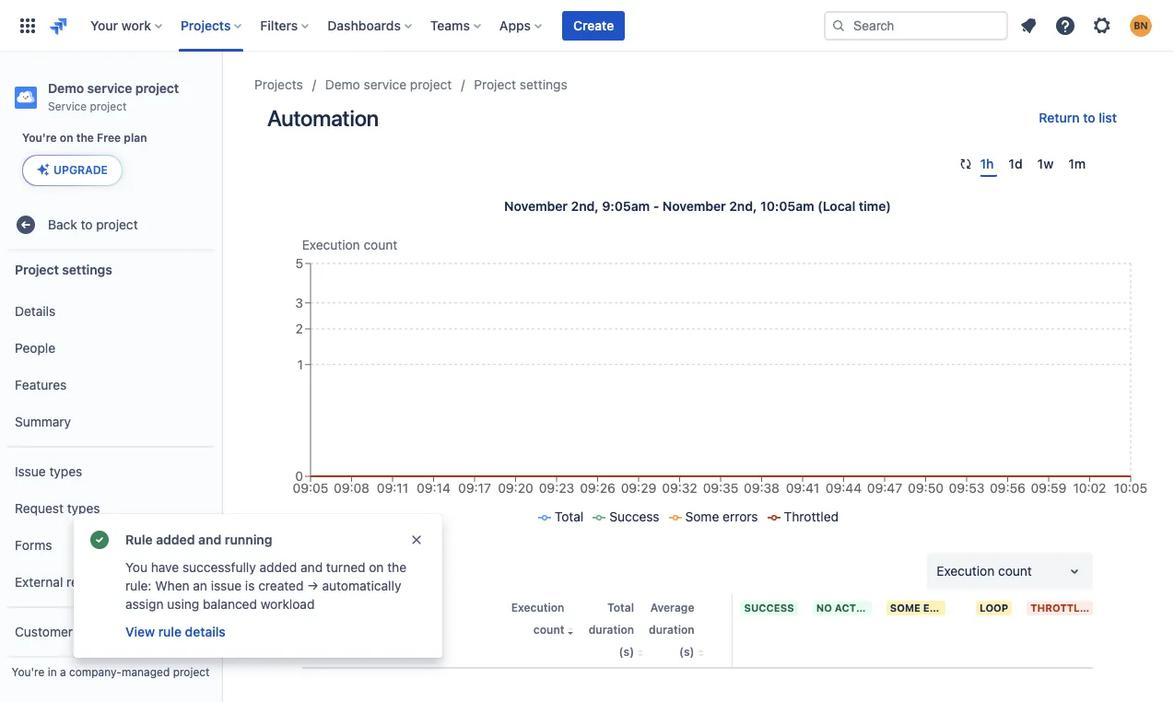 Task type: locate. For each thing, give the bounding box(es) containing it.
1 vertical spatial project
[[15, 261, 59, 277]]

execution
[[302, 237, 360, 253], [937, 563, 995, 579], [512, 601, 565, 615]]

2 vertical spatial execution
[[512, 601, 565, 615]]

types up success icon at bottom
[[67, 500, 100, 516]]

1 vertical spatial to
[[81, 216, 93, 232]]

you
[[125, 560, 148, 575]]

projects up automation
[[255, 77, 303, 92]]

0 vertical spatial rule
[[125, 532, 153, 548]]

average
[[651, 601, 695, 615]]

project down apps
[[474, 77, 517, 92]]

0 horizontal spatial (s)
[[619, 646, 635, 659]]

and up successfully
[[198, 532, 222, 548]]

1 vertical spatial the
[[388, 560, 407, 575]]

1 horizontal spatial count
[[534, 623, 565, 637]]

2 horizontal spatial count
[[999, 563, 1033, 579]]

the up automatically
[[388, 560, 407, 575]]

1 horizontal spatial projects
[[255, 77, 303, 92]]

settings down back to project
[[62, 261, 112, 277]]

1 horizontal spatial rule
[[302, 601, 326, 615]]

project up plan
[[135, 80, 179, 96]]

your profile and settings image
[[1131, 14, 1153, 36]]

1 vertical spatial projects
[[255, 77, 303, 92]]

1 horizontal spatial on
[[369, 560, 384, 575]]

(s) for total duration (s)
[[619, 646, 635, 659]]

project right back on the top of the page
[[96, 216, 138, 232]]

service for demo service project
[[364, 77, 407, 92]]

on down the service
[[60, 131, 73, 145]]

1 horizontal spatial november
[[663, 198, 726, 214]]

0 horizontal spatial rule
[[125, 532, 153, 548]]

you're
[[22, 131, 57, 145], [12, 666, 45, 680]]

None text field
[[937, 563, 941, 581]]

details
[[185, 624, 226, 640]]

to
[[1084, 110, 1096, 125], [81, 216, 93, 232]]

added
[[156, 532, 195, 548], [260, 560, 297, 575]]

people
[[15, 340, 55, 356]]

to right back on the top of the page
[[81, 216, 93, 232]]

0 horizontal spatial projects
[[181, 17, 231, 33]]

november left 9:05am
[[505, 198, 568, 214]]

(local
[[818, 198, 856, 214]]

have
[[151, 560, 179, 575]]

create
[[574, 17, 614, 33]]

types
[[49, 463, 82, 479], [67, 500, 100, 516]]

project settings down back on the top of the page
[[15, 261, 112, 277]]

1 vertical spatial rule
[[302, 601, 326, 615]]

1 horizontal spatial added
[[260, 560, 297, 575]]

group containing issue types
[[7, 446, 214, 607]]

managed
[[122, 666, 170, 680]]

rule up you
[[125, 532, 153, 548]]

(s) for average duration (s)
[[680, 646, 695, 659]]

service up free
[[87, 80, 132, 96]]

no
[[817, 602, 833, 614]]

0 vertical spatial project
[[474, 77, 517, 92]]

november right -
[[663, 198, 726, 214]]

0 vertical spatial execution count
[[302, 237, 398, 253]]

teams button
[[425, 11, 489, 40]]

0 horizontal spatial service
[[87, 80, 132, 96]]

group
[[7, 288, 214, 446], [7, 446, 214, 607]]

0 horizontal spatial execution count
[[302, 237, 398, 253]]

(s) down average
[[680, 646, 695, 659]]

0 horizontal spatial demo
[[48, 80, 84, 96]]

banner containing your work
[[0, 0, 1175, 52]]

0 vertical spatial projects
[[181, 17, 231, 33]]

project for back to project
[[96, 216, 138, 232]]

on inside you have successfully added and turned on the rule: when an issue is created → automatically assign using balanced workload
[[369, 560, 384, 575]]

2 horizontal spatial execution count
[[937, 563, 1033, 579]]

dashboards button
[[322, 11, 420, 40]]

the
[[76, 131, 94, 145], [388, 560, 407, 575]]

0 horizontal spatial count
[[364, 237, 398, 253]]

settings down "apps" popup button at the left
[[520, 77, 568, 92]]

rule down →
[[302, 601, 326, 615]]

project
[[474, 77, 517, 92], [15, 261, 59, 277]]

total left average
[[608, 601, 635, 615]]

demo up the service
[[48, 80, 84, 96]]

automatically
[[322, 578, 402, 594]]

issue
[[15, 463, 46, 479]]

resources
[[67, 574, 125, 590]]

1 vertical spatial types
[[67, 500, 100, 516]]

the inside you have successfully added and turned on the rule: when an issue is created → automatically assign using balanced workload
[[388, 560, 407, 575]]

your work
[[90, 17, 151, 33]]

0 vertical spatial to
[[1084, 110, 1096, 125]]

sidebar navigation image
[[201, 74, 242, 111]]

you're down the service
[[22, 131, 57, 145]]

demo inside demo service project service project
[[48, 80, 84, 96]]

project up details
[[15, 261, 59, 277]]

types inside 'link'
[[67, 500, 100, 516]]

primary element
[[11, 0, 824, 51]]

1 horizontal spatial and
[[301, 560, 323, 575]]

service down dashboards popup button
[[364, 77, 407, 92]]

you're on the free plan
[[22, 131, 147, 145]]

rule for rule added and running
[[125, 532, 153, 548]]

november 2nd, 9:05am - november 2nd, 10:05am (local time)
[[505, 198, 892, 214]]

banner
[[0, 0, 1175, 52]]

automation
[[267, 105, 379, 131]]

1 vertical spatial on
[[369, 560, 384, 575]]

1 vertical spatial added
[[260, 560, 297, 575]]

request types
[[15, 500, 100, 516]]

duration
[[589, 623, 635, 637], [649, 623, 695, 637]]

rule
[[125, 532, 153, 548], [302, 601, 326, 615]]

duration down average
[[649, 623, 695, 637]]

1 horizontal spatial (s)
[[680, 646, 695, 659]]

1 horizontal spatial project settings
[[474, 77, 568, 92]]

2 group from the top
[[7, 446, 214, 607]]

1 vertical spatial you're
[[12, 666, 45, 680]]

forms link
[[7, 527, 214, 564]]

count inside execution count
[[534, 623, 565, 637]]

demo for demo service project
[[325, 77, 360, 92]]

0 vertical spatial execution
[[302, 237, 360, 253]]

project settings down "apps" popup button at the left
[[474, 77, 568, 92]]

service
[[364, 77, 407, 92], [87, 80, 132, 96]]

projects
[[181, 17, 231, 33], [255, 77, 303, 92]]

1 horizontal spatial to
[[1084, 110, 1096, 125]]

external resources link
[[7, 564, 214, 601]]

total duration (s)
[[589, 601, 635, 659]]

added up "created" on the bottom of page
[[260, 560, 297, 575]]

types right issue
[[49, 463, 82, 479]]

demo
[[325, 77, 360, 92], [48, 80, 84, 96]]

group containing details
[[7, 288, 214, 446]]

apps button
[[494, 11, 550, 40]]

1 horizontal spatial settings
[[520, 77, 568, 92]]

1 horizontal spatial demo
[[325, 77, 360, 92]]

0 horizontal spatial duration
[[589, 623, 635, 637]]

to inside button
[[1084, 110, 1096, 125]]

0 horizontal spatial 2nd,
[[571, 198, 599, 214]]

0 vertical spatial total
[[555, 509, 584, 525]]

loop
[[980, 602, 1009, 614]]

1 horizontal spatial the
[[388, 560, 407, 575]]

to left list
[[1084, 110, 1096, 125]]

1 horizontal spatial duration
[[649, 623, 695, 637]]

company-
[[69, 666, 122, 680]]

execution count
[[302, 237, 398, 253], [937, 563, 1033, 579], [512, 601, 565, 637]]

1 vertical spatial total
[[608, 601, 635, 615]]

1 vertical spatial project settings
[[15, 261, 112, 277]]

0 horizontal spatial execution
[[302, 237, 360, 253]]

count
[[364, 237, 398, 253], [999, 563, 1033, 579], [534, 623, 565, 637]]

1 horizontal spatial service
[[364, 77, 407, 92]]

0 horizontal spatial total
[[555, 509, 584, 525]]

1m
[[1069, 156, 1087, 172]]

project settings
[[474, 77, 568, 92], [15, 261, 112, 277]]

demo service project service project
[[48, 80, 179, 113]]

2nd, left 10:05am
[[730, 198, 758, 214]]

you're in a company-managed project
[[12, 666, 210, 680]]

0 vertical spatial you're
[[22, 131, 57, 145]]

project settings link
[[474, 74, 568, 96]]

0 horizontal spatial and
[[198, 532, 222, 548]]

projects inside popup button
[[181, 17, 231, 33]]

0 horizontal spatial added
[[156, 532, 195, 548]]

view rule details
[[125, 624, 226, 640]]

total left success in the right bottom of the page
[[555, 509, 584, 525]]

appswitcher icon image
[[17, 14, 39, 36]]

1 november from the left
[[505, 198, 568, 214]]

reload image
[[959, 157, 973, 172]]

demo up automation
[[325, 77, 360, 92]]

service inside demo service project service project
[[87, 80, 132, 96]]

projects up sidebar navigation 'image'
[[181, 17, 231, 33]]

2nd, left 9:05am
[[571, 198, 599, 214]]

0 horizontal spatial to
[[81, 216, 93, 232]]

(s)
[[619, 646, 635, 659], [680, 646, 695, 659]]

0 horizontal spatial november
[[505, 198, 568, 214]]

view rule details button
[[124, 622, 228, 644]]

success
[[745, 602, 795, 614]]

total inside total duration (s)
[[608, 601, 635, 615]]

your
[[90, 17, 118, 33]]

0 vertical spatial the
[[76, 131, 94, 145]]

issue types
[[15, 463, 82, 479]]

0 horizontal spatial settings
[[62, 261, 112, 277]]

Search field
[[824, 11, 1009, 40]]

total
[[555, 509, 584, 525], [608, 601, 635, 615]]

forms
[[15, 537, 52, 553]]

project for demo service project service project
[[135, 80, 179, 96]]

notifications image
[[1018, 14, 1040, 36]]

0 vertical spatial added
[[156, 532, 195, 548]]

1 group from the top
[[7, 288, 214, 446]]

issue types link
[[7, 454, 214, 491]]

back to project
[[48, 216, 138, 232]]

1 (s) from the left
[[619, 646, 635, 659]]

you have successfully added and turned on the rule: when an issue is created → automatically assign using balanced workload
[[125, 560, 407, 612]]

project down primary element
[[410, 77, 452, 92]]

2nd,
[[571, 198, 599, 214], [730, 198, 758, 214]]

1 horizontal spatial execution
[[512, 601, 565, 615]]

return to list
[[1040, 110, 1118, 125]]

project
[[410, 77, 452, 92], [135, 80, 179, 96], [90, 100, 127, 113], [96, 216, 138, 232], [173, 666, 210, 680]]

turned
[[326, 560, 366, 575]]

1 vertical spatial execution
[[937, 563, 995, 579]]

0 horizontal spatial project settings
[[15, 261, 112, 277]]

rule for rule
[[302, 601, 326, 615]]

added up have
[[156, 532, 195, 548]]

1 vertical spatial and
[[301, 560, 323, 575]]

1 horizontal spatial 2nd,
[[730, 198, 758, 214]]

1 horizontal spatial total
[[608, 601, 635, 615]]

2 (s) from the left
[[680, 646, 695, 659]]

0 vertical spatial on
[[60, 131, 73, 145]]

(s) left average duration (s)
[[619, 646, 635, 659]]

0 vertical spatial project settings
[[474, 77, 568, 92]]

→
[[307, 578, 319, 594]]

0 vertical spatial types
[[49, 463, 82, 479]]

the left free
[[76, 131, 94, 145]]

on up automatically
[[369, 560, 384, 575]]

errors
[[924, 602, 966, 614]]

project for demo service project
[[410, 77, 452, 92]]

throttled
[[784, 509, 839, 525]]

2 duration from the left
[[649, 623, 695, 637]]

teams
[[431, 17, 470, 33]]

duration left average duration (s)
[[589, 623, 635, 637]]

1 horizontal spatial execution count
[[512, 601, 565, 637]]

1 duration from the left
[[589, 623, 635, 637]]

you're left in
[[12, 666, 45, 680]]

2 vertical spatial count
[[534, 623, 565, 637]]

(s) inside average duration (s)
[[680, 646, 695, 659]]

work
[[121, 17, 151, 33]]

service
[[48, 100, 87, 113]]

(s) inside total duration (s)
[[619, 646, 635, 659]]

0 vertical spatial and
[[198, 532, 222, 548]]

and up →
[[301, 560, 323, 575]]



Task type: vqa. For each thing, say whether or not it's contained in the screenshot.
Primary element
yes



Task type: describe. For each thing, give the bounding box(es) containing it.
service for demo service project service project
[[87, 80, 132, 96]]

help image
[[1055, 14, 1077, 36]]

created
[[258, 578, 304, 594]]

1d
[[1009, 156, 1023, 172]]

total for total duration (s)
[[608, 601, 635, 615]]

people link
[[7, 330, 214, 367]]

upgrade button
[[23, 156, 122, 185]]

average duration (s)
[[649, 601, 695, 659]]

1 horizontal spatial project
[[474, 77, 517, 92]]

summary
[[15, 414, 71, 429]]

balanced
[[203, 597, 257, 612]]

added inside you have successfully added and turned on the rule: when an issue is created → automatically assign using balanced workload
[[260, 560, 297, 575]]

search image
[[832, 18, 847, 33]]

features link
[[7, 367, 214, 404]]

rule
[[158, 624, 182, 640]]

is
[[245, 578, 255, 594]]

types for issue types
[[49, 463, 82, 479]]

1 vertical spatial settings
[[62, 261, 112, 277]]

return to list button
[[1029, 103, 1129, 133]]

some
[[686, 509, 720, 525]]

demo service project link
[[325, 74, 452, 96]]

your work button
[[85, 11, 170, 40]]

success image
[[89, 529, 111, 551]]

throttled
[[1031, 602, 1095, 614]]

view
[[125, 624, 155, 640]]

open image
[[1064, 561, 1087, 583]]

1w
[[1038, 156, 1054, 172]]

permissions
[[76, 624, 148, 640]]

9:05am
[[602, 198, 650, 214]]

1 2nd, from the left
[[571, 198, 599, 214]]

2 horizontal spatial execution
[[937, 563, 995, 579]]

free
[[97, 131, 121, 145]]

back
[[48, 216, 77, 232]]

-
[[654, 198, 660, 214]]

settings image
[[1092, 14, 1114, 36]]

to for back
[[81, 216, 93, 232]]

2 november from the left
[[663, 198, 726, 214]]

jira image
[[48, 14, 70, 36]]

1 vertical spatial count
[[999, 563, 1033, 579]]

no actions some errors
[[817, 602, 966, 614]]

customer
[[15, 624, 73, 640]]

request
[[15, 500, 64, 516]]

0 vertical spatial settings
[[520, 77, 568, 92]]

0 vertical spatial count
[[364, 237, 398, 253]]

some errors
[[686, 509, 759, 525]]

success
[[610, 509, 660, 525]]

in
[[48, 666, 57, 680]]

duration for total
[[589, 623, 635, 637]]

when
[[155, 578, 190, 594]]

summary link
[[7, 404, 214, 441]]

details
[[15, 303, 56, 319]]

plan
[[124, 131, 147, 145]]

projects link
[[255, 74, 303, 96]]

upgrade
[[53, 163, 108, 177]]

project down details
[[173, 666, 210, 680]]

projects button
[[175, 11, 249, 40]]

assign
[[125, 597, 164, 612]]

successfully
[[183, 560, 256, 575]]

demo service project
[[325, 77, 452, 92]]

and inside you have successfully added and turned on the rule: when an issue is created → automatically assign using balanced workload
[[301, 560, 323, 575]]

issue
[[211, 578, 242, 594]]

jira image
[[48, 14, 70, 36]]

an
[[193, 578, 207, 594]]

0 horizontal spatial the
[[76, 131, 94, 145]]

create button
[[563, 11, 625, 40]]

2 vertical spatial execution count
[[512, 601, 565, 637]]

types for request types
[[67, 500, 100, 516]]

1h
[[981, 156, 995, 172]]

request types link
[[7, 491, 214, 527]]

a
[[60, 666, 66, 680]]

errors
[[723, 509, 759, 525]]

apps
[[500, 17, 531, 33]]

projects for projects link
[[255, 77, 303, 92]]

filters button
[[255, 11, 317, 40]]

0 horizontal spatial on
[[60, 131, 73, 145]]

external resources
[[15, 574, 125, 590]]

filters
[[260, 17, 298, 33]]

demo for demo service project service project
[[48, 80, 84, 96]]

2 2nd, from the left
[[730, 198, 758, 214]]

details link
[[7, 293, 214, 330]]

customer permissions link
[[7, 614, 214, 651]]

external
[[15, 574, 63, 590]]

workload
[[261, 597, 315, 612]]

dashboards
[[328, 17, 401, 33]]

10:05am
[[761, 198, 815, 214]]

you're for you're on the free plan
[[22, 131, 57, 145]]

dismiss image
[[409, 533, 424, 548]]

using
[[167, 597, 199, 612]]

running
[[225, 532, 272, 548]]

return
[[1040, 110, 1080, 125]]

total for total
[[555, 509, 584, 525]]

0 horizontal spatial project
[[15, 261, 59, 277]]

features
[[15, 377, 67, 392]]

customer permissions
[[15, 624, 148, 640]]

list
[[1100, 110, 1118, 125]]

to for return
[[1084, 110, 1096, 125]]

1 vertical spatial execution count
[[937, 563, 1033, 579]]

projects for projects popup button
[[181, 17, 231, 33]]

time)
[[859, 198, 892, 214]]

you're for you're in a company-managed project
[[12, 666, 45, 680]]

project up free
[[90, 100, 127, 113]]

rule:
[[125, 578, 152, 594]]

duration for average
[[649, 623, 695, 637]]

actions
[[835, 602, 883, 614]]



